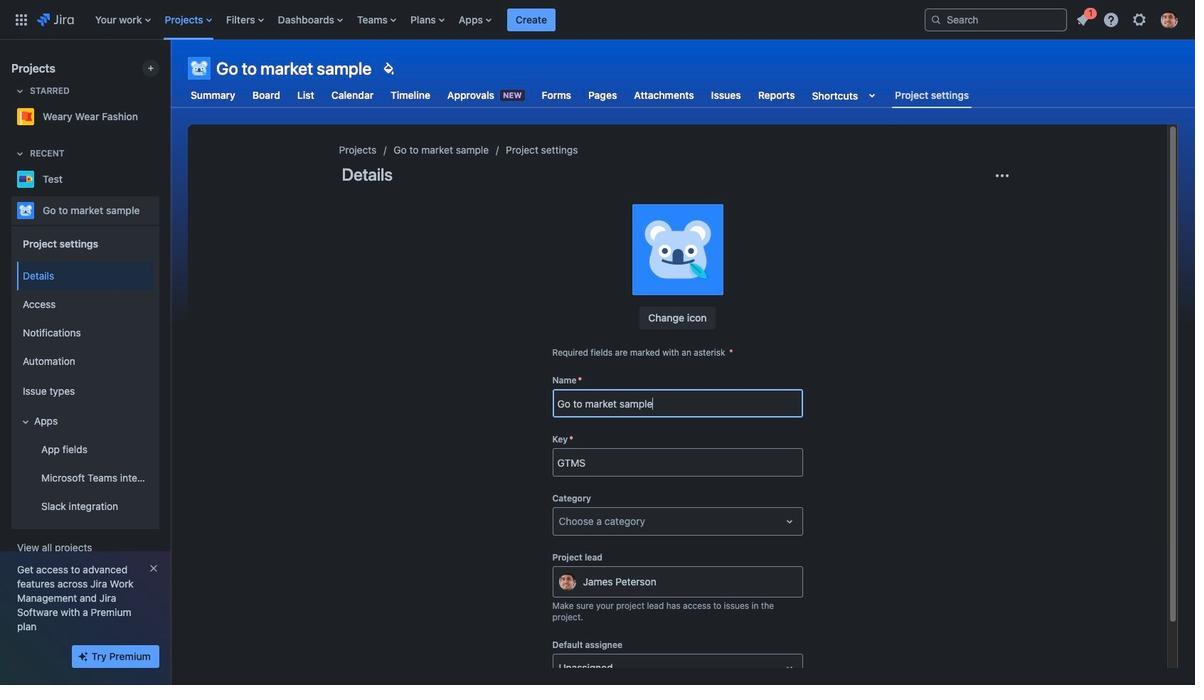 Task type: locate. For each thing, give the bounding box(es) containing it.
list item
[[507, 0, 556, 40], [1070, 5, 1098, 31]]

group
[[14, 225, 154, 530], [14, 258, 154, 525]]

close premium upgrade banner image
[[148, 563, 159, 574]]

None search field
[[925, 8, 1068, 31]]

Search field
[[925, 8, 1068, 31]]

create project image
[[145, 63, 157, 74]]

jira image
[[37, 11, 74, 28], [37, 11, 74, 28]]

2 group from the top
[[14, 258, 154, 525]]

banner
[[0, 0, 1196, 40]]

None text field
[[559, 515, 562, 529]]

1 horizontal spatial list item
[[1070, 5, 1098, 31]]

None field
[[553, 391, 802, 416], [553, 450, 802, 475], [553, 391, 802, 416], [553, 450, 802, 475]]

project avatar image
[[632, 204, 723, 295]]

list
[[88, 0, 914, 40], [1070, 5, 1187, 32]]

appswitcher icon image
[[13, 11, 30, 28]]

None text field
[[559, 661, 562, 675]]

0 horizontal spatial list
[[88, 0, 914, 40]]

search image
[[931, 14, 942, 25]]

help image
[[1103, 11, 1120, 28]]

tab list
[[179, 83, 981, 108]]



Task type: vqa. For each thing, say whether or not it's contained in the screenshot.
Affects versions versions
no



Task type: describe. For each thing, give the bounding box(es) containing it.
settings image
[[1132, 11, 1149, 28]]

add to starred image
[[155, 202, 172, 219]]

notifications image
[[1075, 11, 1092, 28]]

your profile and settings image
[[1162, 11, 1179, 28]]

remove from starred image
[[155, 108, 172, 125]]

0 horizontal spatial list item
[[507, 0, 556, 40]]

1 group from the top
[[14, 225, 154, 530]]

collapse recent projects image
[[11, 145, 28, 162]]

sidebar navigation image
[[155, 57, 186, 85]]

open image
[[781, 513, 798, 530]]

expand image
[[17, 414, 34, 431]]

collapse starred projects image
[[11, 83, 28, 100]]

open image
[[781, 660, 798, 677]]

add to starred image
[[155, 171, 172, 188]]

1 horizontal spatial list
[[1070, 5, 1187, 32]]

primary element
[[9, 0, 914, 40]]

set project background image
[[380, 60, 397, 77]]



